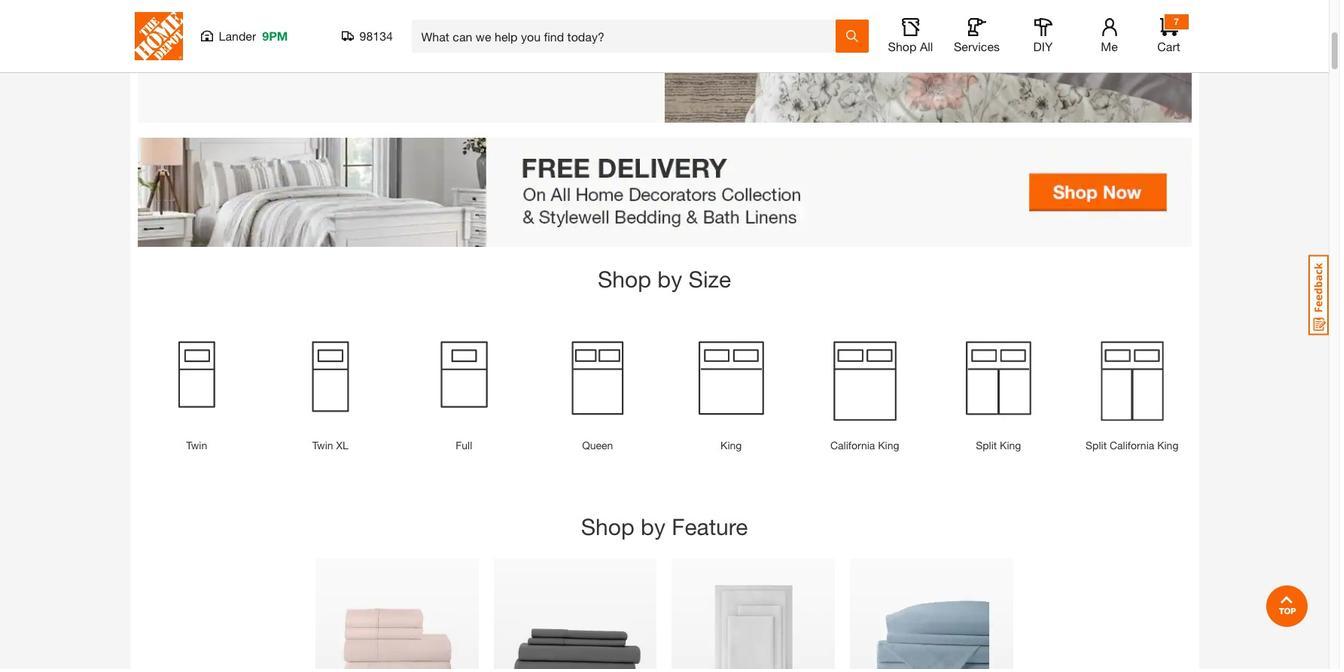 Task type: vqa. For each thing, say whether or not it's contained in the screenshot.
90
no



Task type: describe. For each thing, give the bounding box(es) containing it.
feedback link image
[[1309, 254, 1329, 336]]

antimicrobial image
[[494, 559, 657, 669]]

split king image
[[939, 319, 1058, 437]]

4 king from the left
[[1157, 439, 1179, 452]]

98134 button
[[341, 29, 393, 44]]

shop all button
[[887, 18, 935, 54]]

What can we help you find today? search field
[[421, 20, 835, 52]]

98134
[[360, 29, 393, 43]]

shop for shop by feature
[[581, 513, 635, 540]]

9pm
[[262, 29, 288, 43]]

by for size
[[658, 266, 682, 292]]

split california king
[[1086, 439, 1179, 452]]

cooling image
[[316, 559, 479, 669]]

split california king link
[[1086, 439, 1179, 452]]

twin for twin xl
[[312, 439, 333, 452]]

twin image
[[137, 319, 256, 437]]

cart 7
[[1157, 16, 1180, 53]]

lander 9pm
[[219, 29, 288, 43]]

shop for shop all
[[888, 39, 917, 53]]

the home depot logo image
[[134, 12, 183, 60]]

diy button
[[1019, 18, 1067, 54]]

queen image
[[538, 319, 657, 437]]

california king link
[[830, 439, 899, 452]]

me button
[[1085, 18, 1134, 54]]

king image
[[672, 319, 791, 437]]

organic image
[[850, 559, 1013, 669]]

me
[[1101, 39, 1118, 53]]

size
[[689, 266, 731, 292]]

queen
[[582, 439, 613, 452]]

deep pocket image
[[672, 559, 835, 669]]

california king image
[[806, 319, 924, 437]]

shop all
[[888, 39, 933, 53]]

cart
[[1157, 39, 1180, 53]]

feature
[[672, 513, 748, 540]]

split for split king
[[976, 439, 997, 452]]

image image
[[137, 0, 1192, 122]]

lander
[[219, 29, 256, 43]]



Task type: locate. For each thing, give the bounding box(es) containing it.
full
[[456, 439, 472, 452]]

0 horizontal spatial twin
[[186, 439, 207, 452]]

split for split california king
[[1086, 439, 1107, 452]]

california
[[830, 439, 875, 452], [1110, 439, 1154, 452]]

twin link
[[186, 439, 207, 452]]

by for feature
[[641, 513, 666, 540]]

twin xl link
[[312, 439, 348, 452]]

7
[[1174, 16, 1179, 27]]

0 horizontal spatial california
[[830, 439, 875, 452]]

by
[[658, 266, 682, 292], [641, 513, 666, 540]]

twin
[[186, 439, 207, 452], [312, 439, 333, 452]]

1 vertical spatial by
[[641, 513, 666, 540]]

0 horizontal spatial split
[[976, 439, 997, 452]]

by left feature
[[641, 513, 666, 540]]

services
[[954, 39, 1000, 53]]

free delivery on all stylewell and home decorators collection bedding & bath linens image
[[137, 138, 1192, 247]]

by left size
[[658, 266, 682, 292]]

2 california from the left
[[1110, 439, 1154, 452]]

services button
[[953, 18, 1001, 54]]

twin down twin image
[[186, 439, 207, 452]]

california king
[[830, 439, 899, 452]]

2 twin from the left
[[312, 439, 333, 452]]

2 vertical spatial shop
[[581, 513, 635, 540]]

1 king from the left
[[721, 439, 742, 452]]

twin for twin link
[[186, 439, 207, 452]]

split king link
[[976, 439, 1021, 452]]

king
[[721, 439, 742, 452], [878, 439, 899, 452], [1000, 439, 1021, 452], [1157, 439, 1179, 452]]

2 split from the left
[[1086, 439, 1107, 452]]

split california king image
[[1073, 319, 1192, 437]]

0 vertical spatial by
[[658, 266, 682, 292]]

shop
[[888, 39, 917, 53], [598, 266, 651, 292], [581, 513, 635, 540]]

shop for shop by size
[[598, 266, 651, 292]]

shop inside button
[[888, 39, 917, 53]]

split
[[976, 439, 997, 452], [1086, 439, 1107, 452]]

twin xl
[[312, 439, 348, 452]]

1 horizontal spatial california
[[1110, 439, 1154, 452]]

1 horizontal spatial twin
[[312, 439, 333, 452]]

1 california from the left
[[830, 439, 875, 452]]

1 split from the left
[[976, 439, 997, 452]]

xl
[[336, 439, 348, 452]]

california down california king image
[[830, 439, 875, 452]]

queen link
[[582, 439, 613, 452]]

1 twin from the left
[[186, 439, 207, 452]]

0 vertical spatial shop
[[888, 39, 917, 53]]

full image
[[405, 319, 523, 437]]

split king
[[976, 439, 1021, 452]]

california down split california king image
[[1110, 439, 1154, 452]]

all
[[920, 39, 933, 53]]

twin left xl
[[312, 439, 333, 452]]

diy
[[1033, 39, 1053, 53]]

full link
[[456, 439, 472, 452]]

2 king from the left
[[878, 439, 899, 452]]

1 vertical spatial shop
[[598, 266, 651, 292]]

twin xl image
[[271, 319, 390, 437]]

3 king from the left
[[1000, 439, 1021, 452]]

king link
[[721, 439, 742, 452]]

shop by size
[[598, 266, 731, 292]]

1 horizontal spatial split
[[1086, 439, 1107, 452]]

shop by feature
[[581, 513, 748, 540]]



